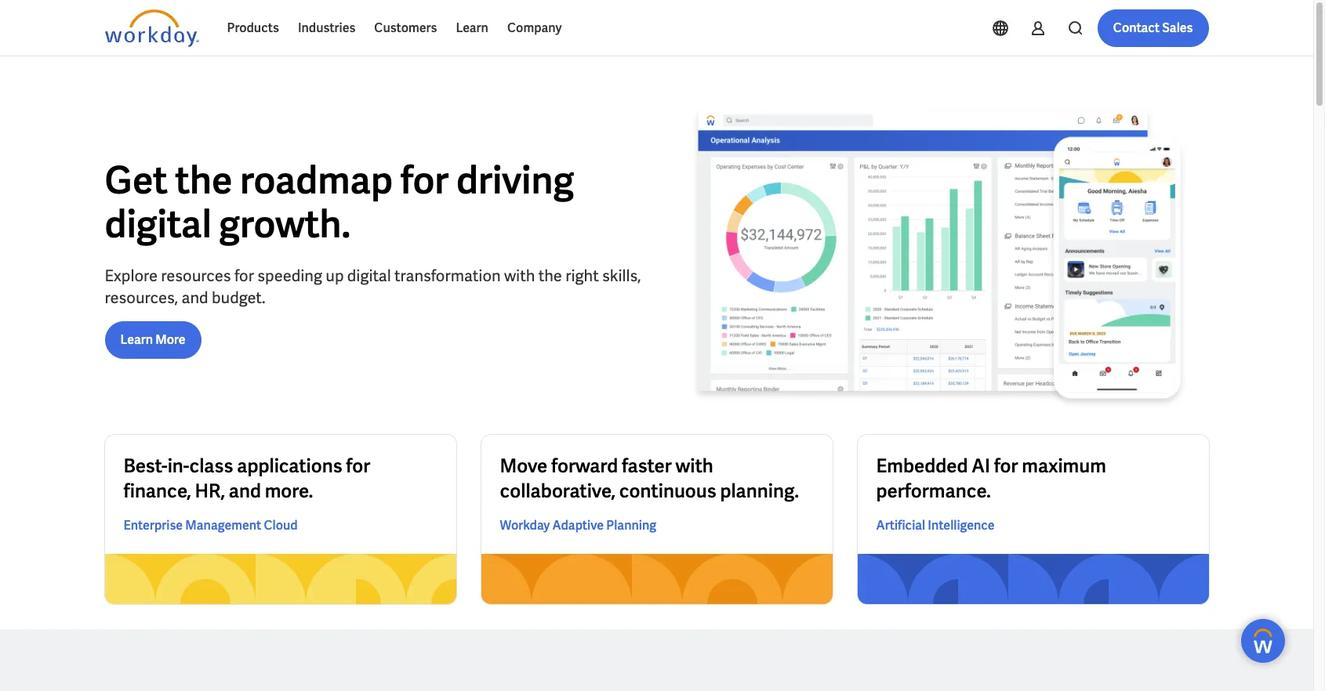 Task type: vqa. For each thing, say whether or not it's contained in the screenshot.
left the
yes



Task type: locate. For each thing, give the bounding box(es) containing it.
artificial
[[877, 518, 926, 534]]

learn inside dropdown button
[[456, 20, 489, 36]]

move forward faster with collaborative, continuous planning.
[[500, 454, 800, 504]]

0 horizontal spatial learn
[[120, 331, 153, 348]]

and inside best-in-class applications for finance, hr, and more.
[[229, 479, 261, 504]]

and down resources
[[182, 288, 208, 308]]

speeding
[[257, 266, 322, 286]]

0 vertical spatial digital
[[105, 200, 212, 248]]

0 horizontal spatial with
[[504, 266, 535, 286]]

and inside explore resources for speeding up digital transformation with the right skills, resources, and budget.
[[182, 288, 208, 308]]

digital for growth.
[[105, 200, 212, 248]]

best-in-class applications for finance, hr, and more.
[[124, 454, 370, 504]]

1 horizontal spatial learn
[[456, 20, 489, 36]]

transformation
[[395, 266, 501, 286]]

1 horizontal spatial with
[[676, 454, 714, 479]]

contact sales
[[1114, 20, 1194, 36]]

digital inside the "get the roadmap for driving digital growth."
[[105, 200, 212, 248]]

applications
[[237, 454, 343, 479]]

enterprise management cloud
[[124, 518, 298, 534]]

workday
[[500, 518, 550, 534]]

company button
[[498, 9, 572, 47]]

with up continuous
[[676, 454, 714, 479]]

with
[[504, 266, 535, 286], [676, 454, 714, 479]]

for inside the "get the roadmap for driving digital growth."
[[401, 156, 449, 204]]

the
[[175, 156, 233, 204], [539, 266, 562, 286]]

maximum
[[1022, 454, 1107, 479]]

best-
[[124, 454, 168, 479]]

for inside best-in-class applications for finance, hr, and more.
[[346, 454, 370, 479]]

1 horizontal spatial and
[[229, 479, 261, 504]]

0 vertical spatial the
[[175, 156, 233, 204]]

artificial intelligence link
[[877, 517, 995, 536]]

0 vertical spatial and
[[182, 288, 208, 308]]

customers
[[374, 20, 437, 36]]

industries
[[298, 20, 356, 36]]

planning
[[607, 518, 657, 534]]

0 vertical spatial with
[[504, 266, 535, 286]]

digital up "explore"
[[105, 200, 212, 248]]

adaptive
[[553, 518, 604, 534]]

with inside explore resources for speeding up digital transformation with the right skills, resources, and budget.
[[504, 266, 535, 286]]

intelligence
[[928, 518, 995, 534]]

sales
[[1163, 20, 1194, 36]]

1 horizontal spatial the
[[539, 266, 562, 286]]

learn
[[456, 20, 489, 36], [120, 331, 153, 348]]

the left right in the top of the page
[[539, 266, 562, 286]]

0 vertical spatial learn
[[456, 20, 489, 36]]

enterprise
[[124, 518, 183, 534]]

embedded
[[877, 454, 968, 479]]

learn left "company"
[[456, 20, 489, 36]]

0 horizontal spatial the
[[175, 156, 233, 204]]

get
[[105, 156, 168, 204]]

digital for transformation
[[347, 266, 391, 286]]

explore resources for speeding up digital transformation with the right skills, resources, and budget.
[[105, 266, 642, 308]]

embedded ai for maximum performance.
[[877, 454, 1107, 504]]

1 vertical spatial with
[[676, 454, 714, 479]]

learn left more
[[120, 331, 153, 348]]

learn button
[[447, 9, 498, 47]]

1 vertical spatial digital
[[347, 266, 391, 286]]

and
[[182, 288, 208, 308], [229, 479, 261, 504]]

and right hr,
[[229, 479, 261, 504]]

enterprise management cloud link
[[124, 517, 298, 536]]

hr,
[[195, 479, 225, 504]]

0 horizontal spatial and
[[182, 288, 208, 308]]

the right get
[[175, 156, 233, 204]]

with left right in the top of the page
[[504, 266, 535, 286]]

workday adaptive planning link
[[500, 517, 657, 536]]

for
[[401, 156, 449, 204], [235, 266, 254, 286], [346, 454, 370, 479], [994, 454, 1019, 479]]

1 vertical spatial learn
[[120, 331, 153, 348]]

digital right "up"
[[347, 266, 391, 286]]

contact
[[1114, 20, 1160, 36]]

1 vertical spatial and
[[229, 479, 261, 504]]

more
[[156, 331, 186, 348]]

budget.
[[212, 288, 266, 308]]

1 horizontal spatial digital
[[347, 266, 391, 286]]

cloud
[[264, 518, 298, 534]]

digital inside explore resources for speeding up digital transformation with the right skills, resources, and budget.
[[347, 266, 391, 286]]

1 vertical spatial the
[[539, 266, 562, 286]]

for inside explore resources for speeding up digital transformation with the right skills, resources, and budget.
[[235, 266, 254, 286]]

0 horizontal spatial digital
[[105, 200, 212, 248]]

learn for learn
[[456, 20, 489, 36]]

for inside embedded ai for maximum performance.
[[994, 454, 1019, 479]]

digital
[[105, 200, 212, 248], [347, 266, 391, 286]]



Task type: describe. For each thing, give the bounding box(es) containing it.
finance,
[[124, 479, 191, 504]]

up
[[326, 266, 344, 286]]

industries button
[[289, 9, 365, 47]]

products
[[227, 20, 279, 36]]

workday adaptive planning
[[500, 518, 657, 534]]

products button
[[218, 9, 289, 47]]

driving
[[456, 156, 574, 204]]

the inside the "get the roadmap for driving digital growth."
[[175, 156, 233, 204]]

learn more
[[120, 331, 186, 348]]

desktop view of financial management operational analysis dashboard showing operating expenses by cost center and mobile view of human capital management home screen showing suggested tasks and announcements. image
[[670, 107, 1209, 410]]

skills,
[[602, 266, 642, 286]]

get the roadmap for driving digital growth.
[[105, 156, 574, 248]]

resources
[[161, 266, 231, 286]]

customers button
[[365, 9, 447, 47]]

go to the homepage image
[[105, 9, 199, 47]]

planning.
[[720, 479, 800, 504]]

forward
[[552, 454, 618, 479]]

artificial intelligence
[[877, 518, 995, 534]]

continuous
[[620, 479, 717, 504]]

the inside explore resources for speeding up digital transformation with the right skills, resources, and budget.
[[539, 266, 562, 286]]

growth.
[[219, 200, 351, 248]]

explore
[[105, 266, 158, 286]]

learn more link
[[105, 321, 201, 359]]

faster
[[622, 454, 672, 479]]

move
[[500, 454, 548, 479]]

more.
[[265, 479, 313, 504]]

contact sales link
[[1098, 9, 1209, 47]]

class
[[189, 454, 233, 479]]

performance.
[[877, 479, 991, 504]]

in-
[[168, 454, 189, 479]]

company
[[508, 20, 562, 36]]

resources,
[[105, 288, 178, 308]]

learn for learn more
[[120, 331, 153, 348]]

roadmap
[[240, 156, 393, 204]]

ai
[[972, 454, 991, 479]]

right
[[566, 266, 599, 286]]

management
[[185, 518, 261, 534]]

with inside the move forward faster with collaborative, continuous planning.
[[676, 454, 714, 479]]

collaborative,
[[500, 479, 616, 504]]



